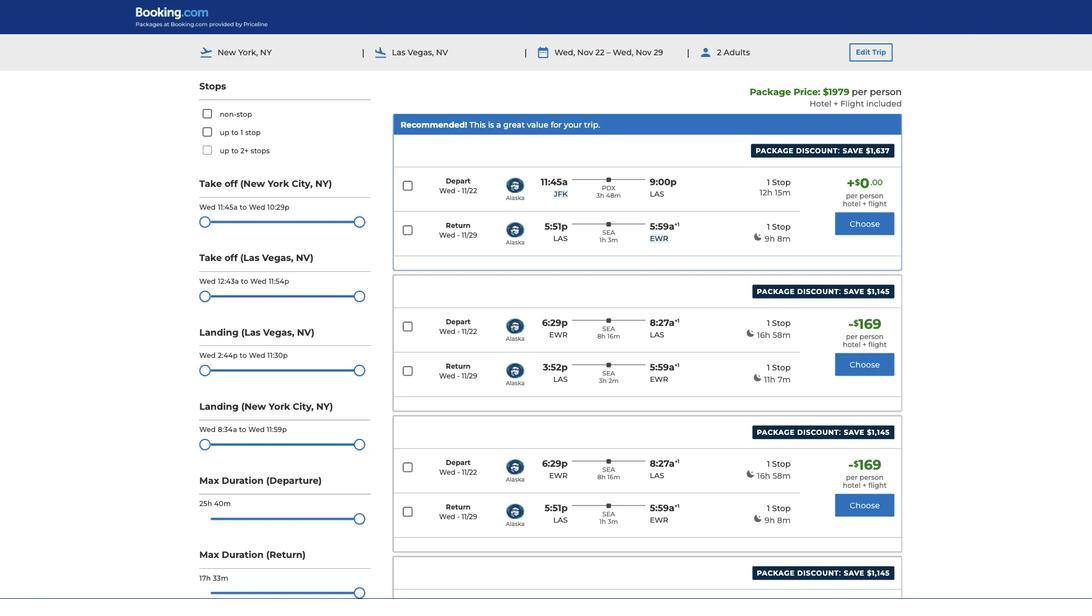 Task type: vqa. For each thing, say whether or not it's contained in the screenshot.
tab list containing Overview & Photos
no



Task type: locate. For each thing, give the bounding box(es) containing it.
stop
[[237, 110, 252, 118], [245, 128, 261, 137], [773, 178, 791, 187], [773, 222, 791, 232], [773, 318, 791, 328], [773, 363, 791, 373], [773, 459, 791, 469], [773, 504, 791, 514]]

0 vertical spatial 5:51p las
[[545, 221, 568, 243]]

landing (new york city, ny), earliest time slider
[[199, 440, 211, 451]]

1 1h from the top
[[600, 236, 607, 244]]

return
[[446, 222, 471, 230], [446, 363, 471, 371], [446, 504, 471, 512]]

2 alaska from the top
[[506, 239, 525, 246]]

to right 12:43a on the left of the page
[[241, 277, 248, 286]]

0 horizontal spatial nov
[[578, 47, 594, 57]]

discount
[[797, 147, 838, 155], [798, 288, 840, 296], [798, 429, 840, 437], [798, 570, 840, 578]]

11:54p
[[269, 277, 289, 286]]

1 vertical spatial depart
[[446, 318, 471, 326]]

0 vertical spatial 8m
[[778, 234, 791, 244]]

to for york
[[239, 426, 247, 434]]

2 vertical spatial 5:59a
[[650, 503, 675, 514]]

0 vertical spatial take
[[199, 178, 222, 189]]

5 sea from the top
[[603, 511, 616, 519]]

1 sea from the top
[[603, 229, 616, 237]]

2 vertical spatial depart
[[446, 459, 471, 467]]

duration up the 40m on the left bottom of the page
[[222, 475, 264, 487]]

2 flight from the top
[[869, 341, 887, 349]]

16m for 5:51p
[[608, 474, 621, 481]]

169 for 3:52p
[[859, 316, 882, 333]]

8h
[[598, 333, 606, 340], [598, 474, 606, 481]]

vegas, left nv
[[408, 47, 434, 57]]

1
[[241, 128, 243, 137], [767, 178, 770, 187], [767, 222, 770, 232], [767, 318, 770, 328], [767, 363, 770, 373], [767, 459, 770, 469], [767, 504, 770, 514]]

duration up 33m
[[222, 550, 264, 561]]

11:45a up jfk
[[541, 177, 568, 188]]

+1
[[675, 222, 680, 228], [675, 318, 680, 325], [675, 363, 680, 369], [675, 459, 680, 466], [675, 504, 680, 510]]

5 alaska from the top
[[506, 477, 525, 484]]

1 stop
[[767, 222, 791, 232], [767, 318, 791, 328], [767, 363, 791, 373], [767, 459, 791, 469], [767, 504, 791, 514]]

1 for fourth alaska airlines logo from the top of the page
[[767, 363, 770, 373]]

3:52p las
[[543, 362, 568, 384]]

sea 1h 3m
[[600, 229, 618, 244], [600, 511, 618, 526]]

9h 8m for +
[[765, 234, 791, 244]]

ewr for 5th alaska airlines logo
[[650, 516, 669, 525]]

package for fifth alaska airlines logo from the bottom of the page's choose button
[[756, 147, 794, 155]]

1 for fifth alaska airlines logo from the bottom of the page
[[767, 222, 770, 232]]

depart
[[446, 177, 471, 186], [446, 318, 471, 326], [446, 459, 471, 467]]

0 vertical spatial - $ 169 per person hotel + flight
[[843, 316, 887, 349]]

3h inside the sea 3h 2m
[[599, 377, 607, 385]]

to right 8:34a
[[239, 426, 247, 434]]

1 vertical spatial up
[[220, 147, 230, 155]]

0 vertical spatial return
[[446, 222, 471, 230]]

0 vertical spatial landing
[[199, 327, 239, 338]]

1 vertical spatial choose
[[850, 360, 881, 370]]

up down 'non-'
[[220, 128, 230, 137]]

4 alaska airlines logo image from the top
[[506, 363, 525, 379]]

0 vertical spatial 9h 8m
[[765, 234, 791, 244]]

alaska airlines logo image
[[506, 178, 525, 193], [506, 222, 525, 238], [506, 319, 525, 334], [506, 363, 525, 379], [506, 460, 525, 475], [506, 504, 525, 520]]

1 landing from the top
[[199, 327, 239, 338]]

1 vertical spatial 58m
[[773, 471, 791, 481]]

- $ 169 per person hotel + flight
[[843, 316, 887, 349], [843, 457, 887, 490]]

1 vertical spatial - $ 169 per person hotel + flight
[[843, 457, 887, 490]]

- for fourth alaska airlines logo from the top of the page
[[458, 372, 460, 381]]

2 +1 from the top
[[675, 318, 680, 325]]

1 vertical spatial 169
[[859, 457, 882, 474]]

2 take from the top
[[199, 253, 222, 264]]

8:27a for 3:52p
[[650, 318, 675, 329]]

6:29p
[[542, 318, 568, 329], [542, 459, 568, 470]]

landing (new york city, ny), latest time slider
[[354, 440, 366, 451]]

1 vertical spatial 16h 58m
[[758, 471, 791, 481]]

0 vertical spatial 6:29p ewr
[[542, 318, 568, 340]]

0 vertical spatial city,
[[292, 178, 313, 189]]

flight for 5:51p
[[869, 482, 887, 490]]

9h for -
[[765, 516, 776, 526]]

2 vertical spatial return wed - 11/29
[[439, 504, 478, 522]]

landing
[[199, 327, 239, 338], [199, 401, 239, 412]]

3 choose button from the top
[[836, 494, 895, 517]]

ewr for third alaska airlines logo from the top
[[650, 375, 669, 384]]

1 8:27a +1 from the top
[[650, 318, 680, 329]]

sea 1h 3m for -
[[600, 511, 618, 526]]

6:29p ewr
[[542, 318, 568, 340], [542, 459, 568, 481]]

hotel inside + $ 0 . 00 per person hotel + flight
[[843, 200, 861, 208]]

5:59a
[[650, 221, 675, 232], [650, 362, 675, 373], [650, 503, 675, 514]]

11/29 for sixth alaska airlines logo from the top of the page
[[462, 513, 478, 522]]

edit trip
[[857, 48, 887, 56]]

take up take off (new york city, ny), earliest time slider
[[199, 178, 222, 189]]

stops
[[199, 80, 226, 92]]

1 vertical spatial 3m
[[608, 518, 618, 526]]

this
[[470, 120, 486, 130]]

package for choose button associated with sixth alaska airlines logo from the top of the page
[[757, 429, 795, 437]]

3 flight from the top
[[869, 482, 887, 490]]

8:27a +1 for 5:51p
[[650, 459, 680, 470]]

11h 7m
[[765, 375, 791, 385]]

0 vertical spatial choose
[[850, 219, 881, 229]]

1 vertical spatial nv)
[[297, 327, 315, 338]]

5:51p las for +
[[545, 221, 568, 243]]

3 +1 from the top
[[675, 363, 680, 369]]

2 hotel from the top
[[843, 341, 861, 349]]

0 vertical spatial package discount : save $1,145
[[757, 287, 891, 297]]

discount for fifth alaska airlines logo from the bottom of the page's choose button
[[797, 147, 838, 155]]

2 nov from the left
[[636, 47, 652, 57]]

3h left 2m
[[599, 377, 607, 385]]

0 vertical spatial 8:27a +1
[[650, 318, 680, 329]]

sea inside the sea 3h 2m
[[603, 370, 616, 378]]

1h
[[600, 236, 607, 244], [600, 518, 607, 526]]

2 8m from the top
[[778, 516, 791, 526]]

+ inside package price: $ 1979 per person hotel + flight included
[[834, 99, 839, 109]]

2 1 stop from the top
[[767, 318, 791, 328]]

ny)
[[315, 178, 332, 189], [316, 401, 333, 412]]

1 hotel from the top
[[843, 200, 861, 208]]

non-stop
[[220, 110, 252, 118]]

1 alaska airlines logo image from the top
[[506, 178, 525, 193]]

1 off from the top
[[225, 178, 238, 189]]

return wed - 11/29 for fifth alaska airlines logo from the bottom of the page
[[439, 222, 478, 240]]

landing for landing (las vegas, nv)
[[199, 327, 239, 338]]

1 vertical spatial 8h
[[598, 474, 606, 481]]

1 vertical spatial 5:51p
[[545, 503, 568, 514]]

up for up to 1 stop
[[220, 128, 230, 137]]

0 vertical spatial 11/29
[[462, 231, 478, 240]]

1 vertical spatial 6:29p
[[542, 459, 568, 470]]

sea 8h 16m for 3:52p
[[598, 325, 621, 340]]

0 vertical spatial 16h 58m
[[758, 330, 791, 340]]

wed, left 22
[[555, 47, 576, 57]]

choose button for fifth alaska airlines logo from the bottom of the page
[[836, 213, 895, 235]]

york
[[268, 178, 289, 189], [269, 401, 290, 412]]

return wed - 11/29
[[439, 222, 478, 240], [439, 363, 478, 381], [439, 504, 478, 522]]

person
[[870, 86, 903, 97], [860, 192, 884, 200], [860, 333, 884, 341], [860, 474, 884, 482]]

return wed - 11/29 for sixth alaska airlines logo from the top of the page
[[439, 504, 478, 522]]

save
[[843, 147, 864, 155], [844, 288, 865, 296], [844, 429, 865, 437], [844, 570, 865, 578]]

1 alaska from the top
[[506, 195, 525, 202]]

(new up the wed 8:34a to wed 11:59p on the bottom left of page
[[241, 401, 266, 412]]

2 max from the top
[[199, 550, 219, 561]]

package discount : save $1,637
[[756, 146, 891, 156]]

1 inside "1 stop 12h 15m"
[[767, 178, 770, 187]]

nov
[[578, 47, 594, 57], [636, 47, 652, 57]]

2 $1,145 from the top
[[868, 429, 891, 437]]

3 hotel from the top
[[843, 482, 861, 490]]

1 sea 1h 3m from the top
[[600, 229, 618, 244]]

58m for 3:52p
[[773, 330, 791, 340]]

package inside package discount : save $1,637
[[756, 147, 794, 155]]

5 alaska airlines logo image from the top
[[506, 460, 525, 475]]

2 11/29 from the top
[[462, 372, 478, 381]]

5:59a +1 for sixth alaska airlines logo from the top of the page
[[650, 503, 680, 514]]

2 5:59a from the top
[[650, 362, 675, 373]]

$ for fifth alaska airlines logo from the bottom of the page's choose button
[[856, 178, 861, 187]]

flight for 3:52p
[[869, 341, 887, 349]]

1 vertical spatial 11:45a
[[218, 203, 238, 211]]

0 vertical spatial 169
[[859, 316, 882, 333]]

up left 2+
[[220, 147, 230, 155]]

1 vertical spatial 11/29
[[462, 372, 478, 381]]

0 vertical spatial sea 1h 3m
[[600, 229, 618, 244]]

1 vertical spatial choose button
[[836, 353, 895, 376]]

- for 5th alaska airlines logo
[[458, 469, 460, 477]]

3 sea from the top
[[603, 370, 616, 378]]

2 8h from the top
[[598, 474, 606, 481]]

2 package discount : save $1,145 from the top
[[757, 428, 891, 437]]

0 horizontal spatial wed,
[[555, 47, 576, 57]]

to for vegas,
[[240, 352, 247, 360]]

return for fourth alaska airlines logo from the top of the page
[[446, 363, 471, 371]]

0 vertical spatial up
[[220, 128, 230, 137]]

0 vertical spatial 16m
[[608, 333, 621, 340]]

1 | from the left
[[362, 47, 365, 58]]

off for (new
[[225, 178, 238, 189]]

2 horizontal spatial |
[[687, 47, 690, 58]]

1 vertical spatial package discount : save $1,145
[[757, 428, 891, 437]]

5:59a for fourth alaska airlines logo from the top of the page
[[650, 362, 675, 373]]

2 vertical spatial choose button
[[836, 494, 895, 517]]

2 11/22 from the top
[[462, 328, 477, 336]]

max duration (return), maximum duration slider
[[354, 588, 366, 600]]

alaska for 5th alaska airlines logo
[[506, 477, 525, 484]]

.
[[871, 178, 873, 187]]

york up 11:59p on the bottom of page
[[269, 401, 290, 412]]

great
[[504, 120, 525, 130]]

hotel
[[843, 200, 861, 208], [843, 341, 861, 349], [843, 482, 861, 490]]

2 sea 8h 16m from the top
[[598, 466, 621, 481]]

2 return from the top
[[446, 363, 471, 371]]

5:51p for -
[[545, 503, 568, 514]]

1 horizontal spatial |
[[525, 47, 527, 58]]

0 vertical spatial 5:59a
[[650, 221, 675, 232]]

package
[[756, 147, 794, 155], [757, 288, 795, 296], [757, 429, 795, 437], [757, 570, 795, 578]]

11/22 for first alaska airlines logo
[[462, 187, 477, 195]]

8:27a +1 for 3:52p
[[650, 318, 680, 329]]

0 vertical spatial 5:51p
[[545, 221, 568, 232]]

4 +1 from the top
[[675, 459, 680, 466]]

0 vertical spatial 8h
[[598, 333, 606, 340]]

1 vertical spatial 9h
[[765, 516, 776, 526]]

3 alaska from the top
[[506, 336, 525, 343]]

58m
[[773, 330, 791, 340], [773, 471, 791, 481]]

2 5:59a +1 from the top
[[650, 362, 680, 373]]

2 vertical spatial $1,145
[[868, 570, 891, 578]]

0 vertical spatial 3m
[[608, 236, 618, 244]]

1 choose from the top
[[850, 219, 881, 229]]

3 choose from the top
[[850, 501, 881, 511]]

0 vertical spatial 16h
[[758, 330, 771, 340]]

1 vertical spatial 8:27a
[[650, 459, 675, 470]]

up
[[220, 128, 230, 137], [220, 147, 230, 155]]

2 choose from the top
[[850, 360, 881, 370]]

max duration (return)
[[199, 550, 306, 561]]

to down the non-stop
[[231, 128, 239, 137]]

169
[[859, 316, 882, 333], [859, 457, 882, 474]]

duration for (departure)
[[222, 475, 264, 487]]

landing up 2:44p
[[199, 327, 239, 338]]

1 vertical spatial off
[[225, 253, 238, 264]]

0 vertical spatial hotel
[[843, 200, 861, 208]]

choose for choose button associated with sixth alaska airlines logo from the top of the page
[[850, 501, 881, 511]]

to
[[231, 128, 239, 137], [231, 147, 239, 155], [240, 203, 247, 211], [241, 277, 248, 286], [240, 352, 247, 360], [239, 426, 247, 434]]

wed, right –
[[613, 47, 634, 57]]

5:59a +1 for fourth alaska airlines logo from the top of the page
[[650, 362, 680, 373]]

25h
[[199, 500, 212, 509]]

1 16h 58m from the top
[[758, 330, 791, 340]]

1 8:27a from the top
[[650, 318, 675, 329]]

wed,
[[555, 47, 576, 57], [613, 47, 634, 57]]

choose button for fourth alaska airlines logo from the top of the page
[[836, 353, 895, 376]]

take off (las vegas, nv)
[[199, 253, 314, 264]]

stops
[[251, 147, 270, 155]]

9h 8m
[[765, 234, 791, 244], [765, 516, 791, 526]]

1 vertical spatial vegas,
[[262, 253, 294, 264]]

8m for -
[[778, 516, 791, 526]]

depart wed - 11/22 for 5th alaska airlines logo
[[440, 459, 477, 477]]

1 5:51p from the top
[[545, 221, 568, 232]]

8:27a
[[650, 318, 675, 329], [650, 459, 675, 470]]

3 return wed - 11/29 from the top
[[439, 504, 478, 522]]

1 58m from the top
[[773, 330, 791, 340]]

1 vertical spatial 5:59a +1
[[650, 362, 680, 373]]

5:51p las
[[545, 221, 568, 243], [545, 503, 568, 525]]

vegas,
[[408, 47, 434, 57], [262, 253, 294, 264], [263, 327, 295, 338]]

1 vertical spatial 1h
[[600, 518, 607, 526]]

0 vertical spatial sea 8h 16m
[[598, 325, 621, 340]]

0 vertical spatial depart
[[446, 177, 471, 186]]

1 vertical spatial duration
[[222, 550, 264, 561]]

ewr
[[650, 234, 669, 243], [550, 331, 568, 340], [650, 375, 669, 384], [550, 472, 568, 481], [650, 516, 669, 525]]

16h for 5:51p
[[758, 471, 771, 481]]

5:59a +1 for fifth alaska airlines logo from the bottom of the page
[[650, 221, 680, 232]]

5 1 stop from the top
[[767, 504, 791, 514]]

1 stop for choose button associated with sixth alaska airlines logo from the top of the page
[[767, 504, 791, 514]]

2 up from the top
[[220, 147, 230, 155]]

3 alaska airlines logo image from the top
[[506, 319, 525, 334]]

3 package discount : save $1,145 from the top
[[757, 569, 891, 578]]

1 vertical spatial 5:51p las
[[545, 503, 568, 525]]

5 +1 from the top
[[675, 504, 680, 510]]

2 depart wed - 11/22 from the top
[[440, 318, 477, 336]]

1 9h from the top
[[765, 234, 776, 244]]

to down 'take off (new york city, ny)'
[[240, 203, 247, 211]]

to for (las
[[241, 277, 248, 286]]

2 9h from the top
[[765, 516, 776, 526]]

2 vertical spatial return
[[446, 504, 471, 512]]

3 11/22 from the top
[[462, 469, 477, 477]]

0 vertical spatial flight
[[869, 200, 887, 208]]

2 9h 8m from the top
[[765, 516, 791, 526]]

1 stop for fifth alaska airlines logo from the bottom of the page's choose button
[[767, 222, 791, 232]]

1 horizontal spatial nov
[[636, 47, 652, 57]]

hotel
[[810, 99, 832, 109]]

to right 2:44p
[[240, 352, 247, 360]]

0 vertical spatial duration
[[222, 475, 264, 487]]

1 depart wed - 11/22 from the top
[[440, 177, 477, 195]]

0 vertical spatial vegas,
[[408, 47, 434, 57]]

1 5:59a from the top
[[650, 221, 675, 232]]

2 vertical spatial vegas,
[[263, 327, 295, 338]]

2 1h from the top
[[600, 518, 607, 526]]

1 vertical spatial return
[[446, 363, 471, 371]]

| for wed, nov 22 – wed, nov 29
[[525, 47, 527, 58]]

6 alaska from the top
[[506, 521, 525, 528]]

1 8m from the top
[[778, 234, 791, 244]]

2 8:27a +1 from the top
[[650, 459, 680, 470]]

0 vertical spatial 58m
[[773, 330, 791, 340]]

0 horizontal spatial 11:45a
[[218, 203, 238, 211]]

3h
[[597, 192, 605, 200], [599, 377, 607, 385]]

your
[[564, 120, 582, 130]]

1 vertical spatial 11/22
[[462, 328, 477, 336]]

1 choose button from the top
[[836, 213, 895, 235]]

$1,145
[[868, 288, 891, 296], [868, 429, 891, 437], [868, 570, 891, 578]]

1 1 stop from the top
[[767, 222, 791, 232]]

1 take from the top
[[199, 178, 222, 189]]

-
[[458, 187, 460, 195], [458, 231, 460, 240], [849, 316, 854, 333], [458, 328, 460, 336], [458, 372, 460, 381], [849, 457, 854, 474], [458, 469, 460, 477], [458, 513, 460, 522]]

$ inside + $ 0 . 00 per person hotel + flight
[[856, 178, 861, 187]]

city,
[[292, 178, 313, 189], [293, 401, 314, 412]]

- for first alaska airlines logo
[[458, 187, 460, 195]]

2 16h 58m from the top
[[758, 471, 791, 481]]

1 vertical spatial 16h
[[758, 471, 771, 481]]

discount inside package discount : save $1,637
[[797, 147, 838, 155]]

11:45a down 'take off (new york city, ny)'
[[218, 203, 238, 211]]

1 vertical spatial return wed - 11/29
[[439, 363, 478, 381]]

3m for +
[[608, 236, 618, 244]]

3h left 48m
[[597, 192, 605, 200]]

duration for (return)
[[222, 550, 264, 561]]

nov left 29
[[636, 47, 652, 57]]

1 vertical spatial max
[[199, 550, 219, 561]]

15m
[[775, 188, 791, 198]]

0 vertical spatial depart wed - 11/22
[[440, 177, 477, 195]]

1 vertical spatial 8:27a +1
[[650, 459, 680, 470]]

1 vertical spatial 16m
[[608, 474, 621, 481]]

for
[[551, 120, 562, 130]]

2 vertical spatial package discount : save $1,145
[[757, 569, 891, 578]]

$
[[824, 86, 829, 97], [856, 178, 861, 187], [854, 318, 859, 328], [854, 459, 859, 469]]

1 16h from the top
[[758, 330, 771, 340]]

1 vertical spatial hotel
[[843, 341, 861, 349]]

max up the 25h
[[199, 475, 219, 487]]

recommended! this is a great value for your trip.
[[401, 120, 600, 130]]

3 | from the left
[[687, 47, 690, 58]]

1h for +
[[600, 236, 607, 244]]

2 choose button from the top
[[836, 353, 895, 376]]

max duration (departure), maximum duration slider
[[354, 514, 366, 525]]

2 58m from the top
[[773, 471, 791, 481]]

sea 8h 16m
[[598, 325, 621, 340], [598, 466, 621, 481]]

1 vertical spatial 6:29p ewr
[[542, 459, 568, 481]]

6:29p ewr for 5:51p
[[542, 459, 568, 481]]

11/29 for fourth alaska airlines logo from the top of the page
[[462, 372, 478, 381]]

0 vertical spatial 6:29p
[[542, 318, 568, 329]]

flight inside + $ 0 . 00 per person hotel + flight
[[869, 200, 887, 208]]

3m for -
[[608, 518, 618, 526]]

york up '10:29p'
[[268, 178, 289, 189]]

1 return wed - 11/29 from the top
[[439, 222, 478, 240]]

2 16h from the top
[[758, 471, 771, 481]]

las inside 3:52p las
[[554, 375, 568, 384]]

sea for 5th alaska airlines logo
[[603, 511, 616, 519]]

9:00p las
[[650, 177, 677, 199]]

wed
[[440, 187, 456, 195], [199, 203, 216, 211], [249, 203, 266, 211], [439, 231, 456, 240], [199, 277, 216, 286], [250, 277, 267, 286], [440, 328, 456, 336], [199, 352, 216, 360], [249, 352, 266, 360], [439, 372, 456, 381], [199, 426, 216, 434], [248, 426, 265, 434], [440, 469, 456, 477], [439, 513, 456, 522]]

depart wed - 11/22 for third alaska airlines logo from the top
[[440, 318, 477, 336]]

1 flight from the top
[[869, 200, 887, 208]]

person inside + $ 0 . 00 per person hotel + flight
[[860, 192, 884, 200]]

vegas, up 11:30p
[[263, 327, 295, 338]]

1 6:29p from the top
[[542, 318, 568, 329]]

2 | from the left
[[525, 47, 527, 58]]

$ for choose button corresponding to fourth alaska airlines logo from the top of the page
[[854, 318, 859, 328]]

2 vertical spatial flight
[[869, 482, 887, 490]]

1 $1,145 from the top
[[868, 288, 891, 296]]

$1,145 for 5:51p
[[868, 429, 891, 437]]

0 vertical spatial 5:59a +1
[[650, 221, 680, 232]]

5:59a for sixth alaska airlines logo from the top of the page
[[650, 503, 675, 514]]

0 vertical spatial 11/22
[[462, 187, 477, 195]]

16h 58m
[[758, 330, 791, 340], [758, 471, 791, 481]]

1 horizontal spatial 11:45a
[[541, 177, 568, 188]]

2 vertical spatial 5:59a +1
[[650, 503, 680, 514]]

2 landing from the top
[[199, 401, 239, 412]]

(las up wed 12:43a to wed 11:54p
[[240, 253, 260, 264]]

- for sixth alaska airlines logo from the top of the page
[[458, 513, 460, 522]]

2 169 from the top
[[859, 457, 882, 474]]

1 horizontal spatial wed,
[[613, 47, 634, 57]]

0 vertical spatial 3h
[[597, 192, 605, 200]]

5:51p
[[545, 221, 568, 232], [545, 503, 568, 514]]

2 vertical spatial depart wed - 11/22
[[440, 459, 477, 477]]

2 3m from the top
[[608, 518, 618, 526]]

2 vertical spatial hotel
[[843, 482, 861, 490]]

flight
[[841, 99, 865, 109]]

take up 12:43a on the left of the page
[[199, 253, 222, 264]]

flight
[[869, 200, 887, 208], [869, 341, 887, 349], [869, 482, 887, 490]]

5:59a +1
[[650, 221, 680, 232], [650, 362, 680, 373], [650, 503, 680, 514]]

2 wed, from the left
[[613, 47, 634, 57]]

0 vertical spatial choose button
[[836, 213, 895, 235]]

0 vertical spatial 9h
[[765, 234, 776, 244]]

5:51p for +
[[545, 221, 568, 232]]

3 1 stop from the top
[[767, 363, 791, 373]]

price:
[[794, 86, 821, 97]]

off
[[225, 178, 238, 189], [225, 253, 238, 264]]

1 169 from the top
[[859, 316, 882, 333]]

1 5:51p las from the top
[[545, 221, 568, 243]]

1 package discount : save $1,145 from the top
[[757, 287, 891, 297]]

|
[[362, 47, 365, 58], [525, 47, 527, 58], [687, 47, 690, 58]]

nov left 22
[[578, 47, 594, 57]]

1 vertical spatial landing
[[199, 401, 239, 412]]

sea
[[603, 229, 616, 237], [603, 325, 616, 333], [603, 370, 616, 378], [603, 466, 616, 474], [603, 511, 616, 519]]

max up 17h
[[199, 550, 219, 561]]

1 max from the top
[[199, 475, 219, 487]]

wed, nov 22 – wed, nov 29
[[555, 47, 664, 57]]

las
[[650, 190, 665, 199], [554, 234, 568, 243], [650, 331, 665, 340], [554, 375, 568, 384], [650, 472, 665, 481], [554, 516, 568, 525]]

2 8:27a from the top
[[650, 459, 675, 470]]

(las up wed 2:44p to wed 11:30p
[[241, 327, 261, 338]]

per inside package price: $ 1979 per person hotel + flight included
[[852, 86, 868, 97]]

(new up the wed 11:45a to wed 10:29p
[[240, 178, 265, 189]]

11:59p
[[267, 426, 287, 434]]

1 wed, from the left
[[555, 47, 576, 57]]

2 5:51p las from the top
[[545, 503, 568, 525]]

1 vertical spatial 3h
[[599, 377, 607, 385]]

0 vertical spatial off
[[225, 178, 238, 189]]

alaska for third alaska airlines logo from the top
[[506, 336, 525, 343]]

1 duration from the top
[[222, 475, 264, 487]]

3 5:59a +1 from the top
[[650, 503, 680, 514]]

3h inside pdx 3h 48m
[[597, 192, 605, 200]]

1 return from the top
[[446, 222, 471, 230]]

landing up 8:34a
[[199, 401, 239, 412]]

vegas, up 11:54p
[[262, 253, 294, 264]]

2 - $ 169 per person hotel + flight from the top
[[843, 457, 887, 490]]

- $ 169 per person hotel + flight for 5:51p
[[843, 457, 887, 490]]

off up the wed 11:45a to wed 10:29p
[[225, 178, 238, 189]]

landing (las vegas, nv), earliest time slider
[[199, 365, 211, 377]]

1 vertical spatial 9h 8m
[[765, 516, 791, 526]]

1 16m from the top
[[608, 333, 621, 340]]

2 vertical spatial 11/22
[[462, 469, 477, 477]]

off up 12:43a on the left of the page
[[225, 253, 238, 264]]

per inside + $ 0 . 00 per person hotel + flight
[[847, 192, 858, 200]]

2 off from the top
[[225, 253, 238, 264]]

0 vertical spatial 1h
[[600, 236, 607, 244]]

2 depart from the top
[[446, 318, 471, 326]]

169 for 5:51p
[[859, 457, 882, 474]]



Task type: describe. For each thing, give the bounding box(es) containing it.
10:29p
[[268, 203, 290, 211]]

: for first alaska airlines logo
[[838, 146, 841, 156]]

6 alaska airlines logo image from the top
[[506, 504, 525, 520]]

up for up to 2+ stops
[[220, 147, 230, 155]]

save inside package discount : save $1,637
[[843, 147, 864, 155]]

return for fifth alaska airlines logo from the bottom of the page
[[446, 222, 471, 230]]

12h
[[760, 188, 773, 198]]

0 vertical spatial (las
[[240, 253, 260, 264]]

8h for 3:52p
[[598, 333, 606, 340]]

: for 5th alaska airlines logo
[[840, 428, 842, 437]]

max for max duration (departure)
[[199, 475, 219, 487]]

las vegas, nv
[[392, 47, 448, 57]]

33m
[[213, 575, 228, 583]]

pdx
[[602, 184, 616, 192]]

person inside package price: $ 1979 per person hotel + flight included
[[870, 86, 903, 97]]

1 for third alaska airlines logo from the top
[[767, 318, 770, 328]]

stop inside "1 stop 12h 15m"
[[773, 178, 791, 187]]

11h
[[765, 375, 776, 385]]

off for (las
[[225, 253, 238, 264]]

alaska for fifth alaska airlines logo from the bottom of the page
[[506, 239, 525, 246]]

(departure)
[[266, 475, 322, 487]]

1979
[[829, 86, 850, 97]]

trip.
[[585, 120, 600, 130]]

depart for first alaska airlines logo
[[446, 177, 471, 186]]

1 for 5th alaska airlines logo
[[767, 459, 770, 469]]

landing for landing (new york city, ny)
[[199, 401, 239, 412]]

depart wed - 11/22 for first alaska airlines logo
[[440, 177, 477, 195]]

up to 2+ stops
[[220, 147, 270, 155]]

+1 for first alaska airlines logo
[[675, 222, 680, 228]]

2 adults
[[718, 47, 751, 57]]

11/22 for 5th alaska airlines logo
[[462, 469, 477, 477]]

take off (las vegas, nv), earliest time slider
[[199, 291, 211, 302]]

22
[[596, 47, 605, 57]]

0 vertical spatial (new
[[240, 178, 265, 189]]

25h 40m
[[199, 500, 231, 509]]

is
[[488, 120, 495, 130]]

12:43a
[[218, 277, 239, 286]]

choose button for sixth alaska airlines logo from the top of the page
[[836, 494, 895, 517]]

3:52p
[[543, 362, 568, 373]]

9h for +
[[765, 234, 776, 244]]

non-
[[220, 110, 237, 118]]

sea 3h 2m
[[599, 370, 619, 385]]

take off (las vegas, nv), latest time slider
[[354, 291, 366, 302]]

alaska for first alaska airlines logo
[[506, 195, 525, 202]]

landing (las vegas, nv), latest time slider
[[354, 365, 366, 377]]

sea 1h 3m for +
[[600, 229, 618, 244]]

nv
[[436, 47, 448, 57]]

wed 12:43a to wed 11:54p
[[199, 277, 289, 286]]

1 vertical spatial city,
[[293, 401, 314, 412]]

1 stop 12h 15m
[[760, 178, 791, 198]]

11/22 for third alaska airlines logo from the top
[[462, 328, 477, 336]]

2
[[718, 47, 722, 57]]

take for take off (las vegas, nv)
[[199, 253, 222, 264]]

1 vertical spatial (new
[[241, 401, 266, 412]]

jfk
[[554, 190, 568, 199]]

return wed - 11/29 for fourth alaska airlines logo from the top of the page
[[439, 363, 478, 381]]

2+
[[241, 147, 249, 155]]

package for choose button corresponding to fourth alaska airlines logo from the top of the page
[[757, 288, 795, 296]]

11:30p
[[268, 352, 288, 360]]

depart for third alaska airlines logo from the top
[[446, 318, 471, 326]]

max duration (departure)
[[199, 475, 322, 487]]

17h
[[199, 575, 211, 583]]

sea 8h 16m for 5:51p
[[598, 466, 621, 481]]

package discount : save $1,145 for 3:52p
[[757, 287, 891, 297]]

2m
[[609, 377, 619, 385]]

48m
[[607, 192, 621, 200]]

landing (new york city, ny)
[[199, 401, 333, 412]]

take off (new york city, ny), earliest time slider
[[199, 217, 211, 228]]

package price: $ 1979 per person hotel + flight included
[[750, 86, 903, 109]]

29
[[654, 47, 664, 57]]

0
[[861, 175, 870, 192]]

a
[[497, 120, 501, 130]]

5:51p las for -
[[545, 503, 568, 525]]

11:45a jfk
[[541, 177, 568, 199]]

$1,637
[[867, 147, 891, 155]]

3 $1,145 from the top
[[868, 570, 891, 578]]

take off (new york city, ny)
[[199, 178, 332, 189]]

trip
[[873, 48, 887, 56]]

9h 8m for -
[[765, 516, 791, 526]]

- $ 169 per person hotel + flight for 3:52p
[[843, 316, 887, 349]]

6:29p for 5:51p
[[542, 459, 568, 470]]

return for sixth alaska airlines logo from the top of the page
[[446, 504, 471, 512]]

1 vertical spatial york
[[269, 401, 290, 412]]

(return)
[[266, 550, 306, 561]]

5:59a for fifth alaska airlines logo from the bottom of the page
[[650, 221, 675, 232]]

+1 for 5th alaska airlines logo
[[675, 504, 680, 510]]

alaska for sixth alaska airlines logo from the top of the page
[[506, 521, 525, 528]]

3h for 3:52p
[[599, 377, 607, 385]]

7m
[[778, 375, 791, 385]]

las inside the 9:00p las
[[650, 190, 665, 199]]

00
[[873, 178, 884, 187]]

choose for choose button corresponding to fourth alaska airlines logo from the top of the page
[[850, 360, 881, 370]]

| for 2 adults
[[687, 47, 690, 58]]

4 1 stop from the top
[[767, 459, 791, 469]]

0 vertical spatial ny)
[[315, 178, 332, 189]]

edit trip button
[[850, 43, 893, 62]]

8:34a
[[218, 426, 237, 434]]

booking.com packages image
[[136, 7, 269, 27]]

ny
[[260, 47, 272, 57]]

wed 11:45a to wed 10:29p
[[199, 203, 290, 211]]

new
[[218, 47, 236, 57]]

1 nov from the left
[[578, 47, 594, 57]]

+ $ 0 . 00 per person hotel + flight
[[843, 175, 887, 208]]

recommended!
[[401, 120, 468, 130]]

0 vertical spatial nv)
[[296, 253, 314, 264]]

pdx 3h 48m
[[597, 184, 621, 200]]

11/29 for fifth alaska airlines logo from the bottom of the page
[[462, 231, 478, 240]]

0 vertical spatial 11:45a
[[541, 177, 568, 188]]

$ for choose button associated with sixth alaska airlines logo from the top of the page
[[854, 459, 859, 469]]

$ inside package price: $ 1979 per person hotel + flight included
[[824, 86, 829, 97]]

wed 2:44p to wed 11:30p
[[199, 352, 288, 360]]

- for fifth alaska airlines logo from the bottom of the page
[[458, 231, 460, 240]]

- for third alaska airlines logo from the top
[[458, 328, 460, 336]]

16h 58m for 3:52p
[[758, 330, 791, 340]]

–
[[607, 47, 611, 57]]

sea for third alaska airlines logo from the top
[[603, 370, 616, 378]]

value
[[527, 120, 549, 130]]

up to 1 stop
[[220, 128, 261, 137]]

max for max duration (return)
[[199, 550, 219, 561]]

discount for choose button associated with sixth alaska airlines logo from the top of the page
[[798, 429, 840, 437]]

9:00p
[[650, 177, 677, 188]]

take off (new york city, ny), latest time slider
[[354, 217, 366, 228]]

choose for fifth alaska airlines logo from the bottom of the page's choose button
[[850, 219, 881, 229]]

6:29p for 3:52p
[[542, 318, 568, 329]]

alaska for fourth alaska airlines logo from the top of the page
[[506, 380, 525, 387]]

| for las vegas, nv
[[362, 47, 365, 58]]

2 sea from the top
[[603, 325, 616, 333]]

included
[[867, 99, 903, 109]]

1 stop for choose button corresponding to fourth alaska airlines logo from the top of the page
[[767, 363, 791, 373]]

4 sea from the top
[[603, 466, 616, 474]]

take for take off (new york city, ny)
[[199, 178, 222, 189]]

ewr for first alaska airlines logo
[[650, 234, 669, 243]]

adults
[[724, 47, 751, 57]]

package
[[750, 86, 792, 97]]

40m
[[214, 500, 231, 509]]

to for (new
[[240, 203, 247, 211]]

17h 33m
[[199, 575, 228, 583]]

58m for 5:51p
[[773, 471, 791, 481]]

to left 2+
[[231, 147, 239, 155]]

york,
[[238, 47, 258, 57]]

$1,145 for 3:52p
[[868, 288, 891, 296]]

wed 8:34a to wed 11:59p
[[199, 426, 287, 434]]

1 vertical spatial (las
[[241, 327, 261, 338]]

2:44p
[[218, 352, 238, 360]]

hotel for 5:51p
[[843, 482, 861, 490]]

8:27a for 5:51p
[[650, 459, 675, 470]]

las
[[392, 47, 406, 57]]

depart for 5th alaska airlines logo
[[446, 459, 471, 467]]

1 vertical spatial ny)
[[316, 401, 333, 412]]

edit
[[857, 48, 871, 56]]

0 vertical spatial york
[[268, 178, 289, 189]]

new york, ny
[[218, 47, 272, 57]]

16h for 3:52p
[[758, 330, 771, 340]]

hotel for 3:52p
[[843, 341, 861, 349]]

landing (las vegas, nv)
[[199, 327, 315, 338]]

2 alaska airlines logo image from the top
[[506, 222, 525, 238]]

6:29p ewr for 3:52p
[[542, 318, 568, 340]]

: for third alaska airlines logo from the top
[[840, 287, 842, 297]]

3h for 11:45a
[[597, 192, 605, 200]]



